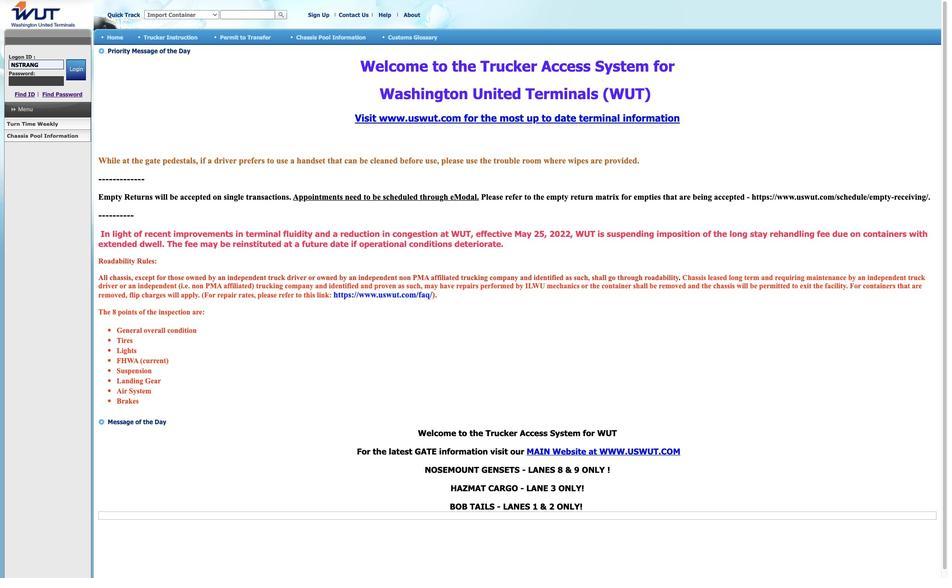 Task type: locate. For each thing, give the bounding box(es) containing it.
pool
[[319, 34, 331, 40], [30, 133, 42, 139]]

sign
[[308, 11, 320, 18]]

0 horizontal spatial pool
[[30, 133, 42, 139]]

up
[[322, 11, 329, 18]]

contact us
[[339, 11, 369, 18]]

find down password: in the top of the page
[[15, 91, 27, 97]]

0 vertical spatial chassis pool information
[[296, 34, 366, 40]]

permit to transfer
[[220, 34, 271, 40]]

chassis pool information
[[296, 34, 366, 40], [7, 133, 78, 139]]

id
[[26, 54, 32, 60], [28, 91, 35, 97]]

chassis pool information down turn time weekly link
[[7, 133, 78, 139]]

chassis pool information down up
[[296, 34, 366, 40]]

weekly
[[37, 121, 58, 127]]

information down weekly
[[44, 133, 78, 139]]

find id link
[[15, 91, 35, 97]]

contact
[[339, 11, 360, 18]]

None text field
[[220, 10, 275, 19], [9, 60, 64, 69], [220, 10, 275, 19], [9, 60, 64, 69]]

1 vertical spatial information
[[44, 133, 78, 139]]

1 horizontal spatial information
[[332, 34, 366, 40]]

about link
[[404, 11, 420, 18]]

1 vertical spatial id
[[28, 91, 35, 97]]

logon
[[9, 54, 24, 60]]

information
[[332, 34, 366, 40], [44, 133, 78, 139]]

pool down up
[[319, 34, 331, 40]]

quick track
[[107, 11, 140, 18]]

us
[[362, 11, 369, 18]]

password
[[56, 91, 83, 97]]

find left the password
[[42, 91, 54, 97]]

id left :
[[26, 54, 32, 60]]

0 vertical spatial information
[[332, 34, 366, 40]]

1 horizontal spatial chassis pool information
[[296, 34, 366, 40]]

2 find from the left
[[42, 91, 54, 97]]

information down contact
[[332, 34, 366, 40]]

contact us link
[[339, 11, 369, 18]]

find id
[[15, 91, 35, 97]]

1 vertical spatial pool
[[30, 133, 42, 139]]

0 horizontal spatial chassis
[[7, 133, 28, 139]]

None password field
[[9, 76, 64, 86]]

0 horizontal spatial find
[[15, 91, 27, 97]]

pool inside chassis pool information link
[[30, 133, 42, 139]]

chassis down turn
[[7, 133, 28, 139]]

0 vertical spatial id
[[26, 54, 32, 60]]

chassis down sign on the top of the page
[[296, 34, 317, 40]]

0 horizontal spatial chassis pool information
[[7, 133, 78, 139]]

0 vertical spatial pool
[[319, 34, 331, 40]]

1 horizontal spatial find
[[42, 91, 54, 97]]

1 find from the left
[[15, 91, 27, 97]]

time
[[22, 121, 36, 127]]

chassis
[[296, 34, 317, 40], [7, 133, 28, 139]]

about
[[404, 11, 420, 18]]

trucker
[[144, 34, 165, 40]]

instruction
[[167, 34, 198, 40]]

track
[[125, 11, 140, 18]]

to
[[240, 34, 246, 40]]

pool down turn time weekly
[[30, 133, 42, 139]]

0 horizontal spatial information
[[44, 133, 78, 139]]

help
[[379, 11, 391, 18]]

1 horizontal spatial chassis
[[296, 34, 317, 40]]

id down password: in the top of the page
[[28, 91, 35, 97]]

find
[[15, 91, 27, 97], [42, 91, 54, 97]]



Task type: describe. For each thing, give the bounding box(es) containing it.
id for logon
[[26, 54, 32, 60]]

sign up link
[[308, 11, 329, 18]]

find password link
[[42, 91, 83, 97]]

find for find password
[[42, 91, 54, 97]]

trucker instruction
[[144, 34, 198, 40]]

1 vertical spatial chassis pool information
[[7, 133, 78, 139]]

id for find
[[28, 91, 35, 97]]

home
[[107, 34, 123, 40]]

login image
[[66, 59, 86, 80]]

1 horizontal spatial pool
[[319, 34, 331, 40]]

find for find id
[[15, 91, 27, 97]]

find password
[[42, 91, 83, 97]]

turn
[[7, 121, 20, 127]]

glossary
[[414, 34, 437, 40]]

sign up
[[308, 11, 329, 18]]

help link
[[379, 11, 391, 18]]

chassis pool information link
[[4, 130, 91, 142]]

transfer
[[247, 34, 271, 40]]

customs
[[388, 34, 412, 40]]

1 vertical spatial chassis
[[7, 133, 28, 139]]

logon id :
[[9, 54, 35, 60]]

permit
[[220, 34, 239, 40]]

turn time weekly link
[[4, 118, 91, 130]]

quick
[[107, 11, 123, 18]]

turn time weekly
[[7, 121, 58, 127]]

customs glossary
[[388, 34, 437, 40]]

:
[[34, 54, 35, 60]]

password:
[[9, 70, 35, 76]]

0 vertical spatial chassis
[[296, 34, 317, 40]]



Task type: vqa. For each thing, say whether or not it's contained in the screenshot.
Weekly
yes



